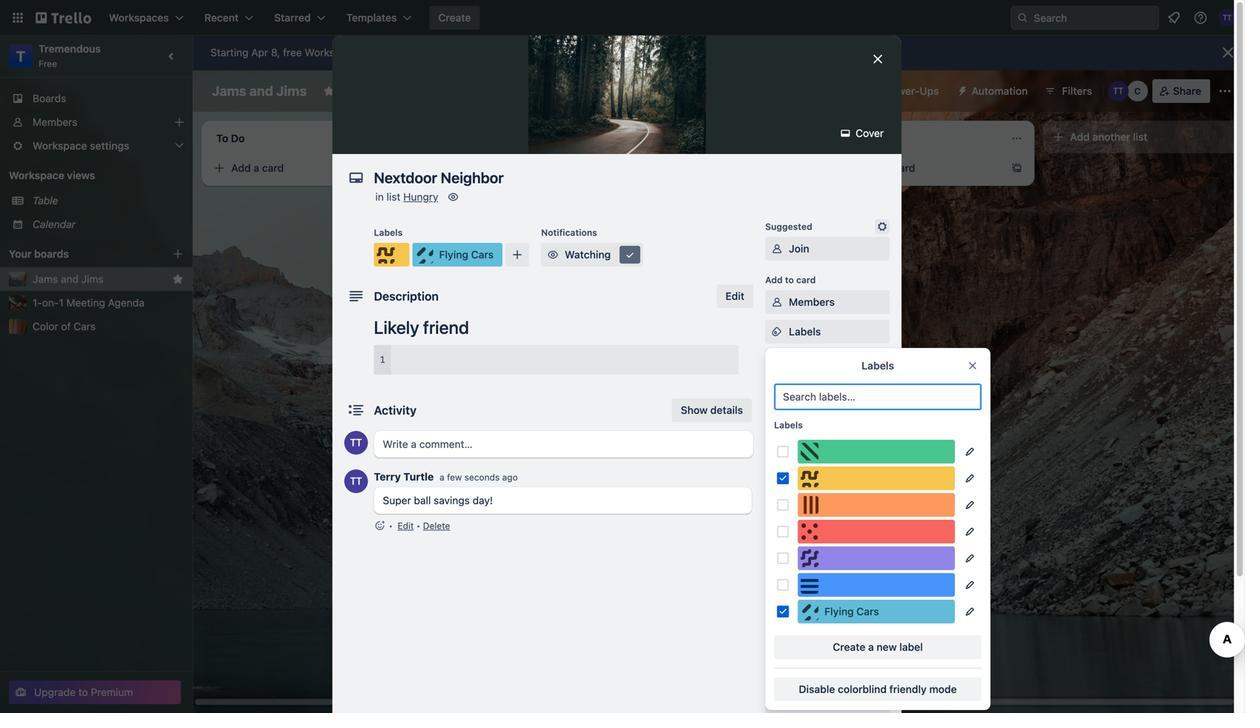 Task type: locate. For each thing, give the bounding box(es) containing it.
create inside create button
[[438, 11, 471, 24]]

edit button
[[717, 285, 754, 308]]

terry turtle a few seconds ago
[[374, 471, 518, 483]]

1 vertical spatial list
[[387, 191, 401, 203]]

1 vertical spatial edit
[[398, 521, 414, 532]]

0 horizontal spatial members
[[33, 116, 77, 128]]

0 vertical spatial ups
[[920, 85, 939, 97]]

add button
[[789, 594, 844, 606]]

delete
[[423, 521, 450, 532]]

cars right of
[[74, 321, 96, 333]]

members link up labels link
[[766, 291, 890, 314]]

ago
[[502, 473, 518, 483]]

color
[[33, 321, 58, 333]]

ups up 'jira'
[[797, 483, 814, 493]]

show menu image
[[1218, 84, 1233, 99]]

list right 'in'
[[387, 191, 401, 203]]

list right another
[[1134, 131, 1148, 143]]

members link down boards
[[0, 110, 193, 134]]

create from template… image for the rightmost the add a card button
[[1011, 162, 1023, 174]]

edit • delete
[[398, 521, 450, 532]]

meeting
[[66, 297, 105, 309]]

1 horizontal spatial to
[[434, 46, 444, 59]]

1 horizontal spatial color: yellow, title: none image
[[798, 467, 955, 491]]

starting
[[211, 46, 249, 59]]

create a new label
[[833, 642, 923, 654]]

move
[[789, 654, 816, 666]]

chestercheeetah (chestercheeetah) image
[[1128, 81, 1148, 102]]

sm image for join
[[770, 242, 785, 257]]

ups left automation button
[[920, 85, 939, 97]]

template.
[[503, 193, 542, 203]]

1 vertical spatial terry turtle (terryturtle) image
[[344, 431, 368, 455]]

create button
[[430, 6, 480, 30]]

sm image inside watching button
[[546, 248, 561, 262]]

0 horizontal spatial terry turtle (terryturtle) image
[[344, 431, 368, 455]]

ups up color: purple, title: none image
[[846, 533, 866, 546]]

power-ups
[[885, 85, 939, 97], [766, 483, 814, 493]]

0 vertical spatial jims
[[276, 83, 307, 99]]

color: red, title: none image
[[798, 520, 955, 544]]

0 horizontal spatial ups
[[797, 483, 814, 493]]

on-
[[42, 297, 59, 309]]

sm image for labels
[[770, 325, 785, 340]]

1 horizontal spatial flying cars
[[825, 606, 879, 618]]

add board image
[[172, 248, 184, 260]]

1 vertical spatial automation
[[766, 572, 816, 582]]

ups
[[920, 85, 939, 97], [797, 483, 814, 493], [846, 533, 866, 546]]

0 horizontal spatial jims
[[81, 273, 104, 285]]

sm image inside the members link
[[770, 295, 785, 310]]

add to card
[[766, 275, 816, 285]]

0 horizontal spatial list
[[387, 191, 401, 203]]

automation up add button
[[766, 572, 816, 582]]

1 vertical spatial create
[[833, 642, 866, 654]]

jams down starting
[[212, 83, 246, 99]]

create up the starting apr 8, free workspaces will be limited to 10 collaborators. learn more about collaborator limits
[[438, 11, 471, 24]]

0 horizontal spatial to
[[78, 687, 88, 699]]

1 vertical spatial members
[[789, 296, 835, 308]]

1 vertical spatial terry turtle (terryturtle) image
[[344, 470, 368, 494]]

color: sky, title: "flying cars" element down the this
[[413, 243, 503, 267]]

edit
[[726, 290, 745, 302], [398, 521, 414, 532]]

1 horizontal spatial jams and jims
[[212, 83, 307, 99]]

1 horizontal spatial members
[[789, 296, 835, 308]]

flying
[[439, 249, 469, 261], [825, 606, 854, 618]]

1 vertical spatial cars
[[74, 321, 96, 333]]

0 horizontal spatial add a card
[[231, 162, 284, 174]]

color: blue, title: none image
[[798, 574, 955, 598]]

add a card
[[231, 162, 284, 174], [863, 162, 916, 174], [442, 440, 494, 452]]

1 vertical spatial ups
[[797, 483, 814, 493]]

customize views image
[[541, 84, 556, 99]]

edit for edit • delete
[[398, 521, 414, 532]]

1 horizontal spatial ups
[[846, 533, 866, 546]]

sm image for copy
[[770, 682, 785, 697]]

sm image
[[875, 219, 890, 234], [770, 242, 785, 257], [623, 248, 638, 262], [770, 295, 785, 310], [770, 325, 785, 340], [770, 682, 785, 697]]

0 vertical spatial jams
[[212, 83, 246, 99]]

0 vertical spatial automation
[[972, 85, 1028, 97]]

show details
[[681, 404, 743, 417]]

add a card button
[[208, 156, 371, 180], [839, 156, 1002, 180], [418, 434, 581, 458]]

sm image inside watching button
[[623, 248, 638, 262]]

power-ups up cover link on the right of the page
[[885, 85, 939, 97]]

sm image inside move link
[[770, 652, 785, 667]]

1 horizontal spatial power-ups
[[885, 85, 939, 97]]

close popover image
[[967, 360, 979, 372]]

0 vertical spatial power-ups
[[885, 85, 939, 97]]

2 horizontal spatial cars
[[857, 606, 879, 618]]

1 horizontal spatial automation
[[972, 85, 1028, 97]]

1 create from template… image from the left
[[380, 162, 391, 174]]

power- up color: purple, title: none image
[[812, 533, 846, 546]]

1 vertical spatial members link
[[766, 291, 890, 314]]

create inside create a new label button
[[833, 642, 866, 654]]

1 horizontal spatial cars
[[471, 249, 494, 261]]

your
[[9, 248, 32, 260]]

list inside button
[[1134, 131, 1148, 143]]

1 horizontal spatial create
[[833, 642, 866, 654]]

0 horizontal spatial color: sky, title: "flying cars" element
[[413, 243, 503, 267]]

collaborators.
[[461, 46, 526, 59]]

few
[[447, 473, 462, 483]]

mode
[[930, 684, 957, 696]]

to
[[434, 46, 444, 59], [785, 275, 794, 285], [78, 687, 88, 699]]

flying cars down the this
[[439, 249, 494, 261]]

members down add to card
[[789, 296, 835, 308]]

0 vertical spatial create
[[438, 11, 471, 24]]

to right the upgrade
[[78, 687, 88, 699]]

sm image inside automation button
[[951, 79, 972, 100]]

0 vertical spatial power-
[[885, 85, 920, 97]]

automation left filters button
[[972, 85, 1028, 97]]

power- inside button
[[885, 85, 920, 97]]

sm image inside labels link
[[770, 325, 785, 340]]

0 horizontal spatial power-
[[766, 483, 797, 493]]

sm image for members
[[770, 295, 785, 310]]

color of cars
[[33, 321, 96, 333]]

1 horizontal spatial terry turtle (terryturtle) image
[[1108, 81, 1129, 102]]

1 horizontal spatial jams
[[212, 83, 246, 99]]

a inside terry turtle a few seconds ago
[[440, 473, 445, 483]]

label
[[900, 642, 923, 654]]

cover
[[853, 127, 884, 139]]

add another list
[[1071, 131, 1148, 143]]

0 vertical spatial edit
[[726, 290, 745, 302]]

10
[[447, 46, 458, 59]]

sm image
[[951, 79, 972, 100], [838, 126, 853, 141], [446, 190, 461, 205], [546, 248, 561, 262], [770, 652, 785, 667]]

power- up 'jira'
[[766, 483, 797, 493]]

0 horizontal spatial add a card button
[[208, 156, 371, 180]]

savings
[[434, 495, 470, 507]]

color: sky, title: "flying cars" element down color: blue, title: none image on the bottom of the page
[[798, 601, 955, 624]]

cars
[[471, 249, 494, 261], [74, 321, 96, 333], [857, 606, 879, 618]]

members down boards
[[33, 116, 77, 128]]

color: yellow, title: none image
[[374, 243, 410, 267], [798, 467, 955, 491]]

a
[[254, 162, 259, 174], [885, 162, 891, 174], [496, 193, 500, 203], [464, 440, 470, 452], [440, 473, 445, 483], [869, 642, 874, 654]]

2 horizontal spatial ups
[[920, 85, 939, 97]]

table
[[33, 195, 58, 207]]

2 horizontal spatial power-
[[885, 85, 920, 97]]

disable
[[799, 684, 835, 696]]

terry turtle (terryturtle) image
[[1219, 9, 1237, 27], [344, 470, 368, 494]]

1 horizontal spatial edit
[[726, 290, 745, 302]]

1 vertical spatial color: sky, title: "flying cars" element
[[798, 601, 955, 624]]

1 vertical spatial to
[[785, 275, 794, 285]]

0 vertical spatial terry turtle (terryturtle) image
[[1219, 9, 1237, 27]]

1 horizontal spatial jims
[[276, 83, 307, 99]]

your boards
[[9, 248, 69, 260]]

1 vertical spatial power-ups
[[766, 483, 814, 493]]

1 horizontal spatial and
[[249, 83, 273, 99]]

jams and jims
[[212, 83, 307, 99], [33, 273, 104, 285]]

attachment
[[789, 415, 846, 427]]

flying cars down color: blue, title: none image on the bottom of the page
[[825, 606, 879, 618]]

0 vertical spatial members
[[33, 116, 77, 128]]

0 horizontal spatial flying cars
[[439, 249, 494, 261]]

notifications
[[541, 228, 597, 238]]

jams and jims inside text field
[[212, 83, 307, 99]]

tremendous
[[39, 43, 101, 55]]

sm image for automation
[[951, 79, 972, 100]]

upgrade to premium link
[[9, 681, 181, 705]]

power-
[[885, 85, 920, 97], [766, 483, 797, 493], [812, 533, 846, 546]]

custom fields
[[789, 444, 859, 457]]

and up 1
[[61, 273, 79, 285]]

1 horizontal spatial color: sky, title: "flying cars" element
[[798, 601, 955, 624]]

sm image inside join link
[[770, 242, 785, 257]]

0 vertical spatial to
[[434, 46, 444, 59]]

0 horizontal spatial members link
[[0, 110, 193, 134]]

None text field
[[367, 165, 856, 191]]

jims up 1-on-1 meeting agenda
[[81, 273, 104, 285]]

actions
[[766, 632, 799, 643]]

flying down the this
[[439, 249, 469, 261]]

c button
[[1128, 81, 1148, 102]]

2 vertical spatial power-
[[812, 533, 846, 546]]

edit for edit
[[726, 290, 745, 302]]

color: yellow, title: none image up description
[[374, 243, 410, 267]]

0 vertical spatial color: yellow, title: none image
[[374, 243, 410, 267]]

cover link
[[834, 122, 893, 145]]

friendly
[[890, 684, 927, 696]]

terry turtle (terryturtle) image left terry
[[344, 470, 368, 494]]

power- up cover link on the right of the page
[[885, 85, 920, 97]]

color: sky, title: "flying cars" element
[[413, 243, 503, 267], [798, 601, 955, 624]]

calendar
[[33, 218, 76, 231]]

upgrade to premium
[[34, 687, 133, 699]]

disable colorblind friendly mode button
[[774, 678, 982, 702]]

sm image for suggested
[[875, 219, 890, 234]]

1-on-1 meeting agenda
[[33, 297, 144, 309]]

add
[[1071, 131, 1090, 143], [231, 162, 251, 174], [863, 162, 883, 174], [766, 275, 783, 285], [442, 440, 461, 452], [789, 533, 809, 546], [789, 594, 809, 606]]

cars down color: blue, title: none image on the bottom of the page
[[857, 606, 879, 618]]

add another list button
[[1044, 121, 1246, 153]]

to down join
[[785, 275, 794, 285]]

flying down color: blue, title: none image on the bottom of the page
[[825, 606, 854, 618]]

is
[[486, 193, 493, 203]]

Search field
[[1029, 7, 1159, 29]]

hungry link
[[403, 191, 439, 203]]

0 horizontal spatial create
[[438, 11, 471, 24]]

add power-ups link
[[766, 528, 890, 552]]

Search labels… text field
[[774, 384, 982, 411]]

0 vertical spatial list
[[1134, 131, 1148, 143]]

1
[[59, 297, 64, 309]]

1 horizontal spatial list
[[1134, 131, 1148, 143]]

color: orange, title: none image
[[798, 494, 955, 518]]

1 vertical spatial color: yellow, title: none image
[[798, 467, 955, 491]]

add button button
[[766, 589, 890, 612]]

2 create from template… image from the left
[[1011, 162, 1023, 174]]

0 horizontal spatial and
[[61, 273, 79, 285]]

and down apr
[[249, 83, 273, 99]]

custom fields button
[[766, 443, 890, 458]]

jims left star or unstar board image
[[276, 83, 307, 99]]

1 horizontal spatial create from template… image
[[1011, 162, 1023, 174]]

2 horizontal spatial add a card
[[863, 162, 916, 174]]

labels up custom
[[774, 420, 803, 431]]

colorblind
[[838, 684, 887, 696]]

to left "10"
[[434, 46, 444, 59]]

edit link
[[398, 521, 414, 532]]

cars down is
[[471, 249, 494, 261]]

this card is a template.
[[445, 193, 542, 203]]

jams and jims down apr
[[212, 83, 307, 99]]

1 vertical spatial and
[[61, 273, 79, 285]]

another
[[1093, 131, 1131, 143]]

0 horizontal spatial create from template… image
[[380, 162, 391, 174]]

create left new
[[833, 642, 866, 654]]

1 horizontal spatial flying
[[825, 606, 854, 618]]

more
[[559, 46, 583, 59]]

will
[[366, 46, 382, 59]]

create from template… image
[[380, 162, 391, 174], [1011, 162, 1023, 174]]

jams and jims up 1
[[33, 273, 104, 285]]

0 vertical spatial flying
[[439, 249, 469, 261]]

1 horizontal spatial add a card
[[442, 440, 494, 452]]

seconds
[[465, 473, 500, 483]]

2 vertical spatial to
[[78, 687, 88, 699]]

0 vertical spatial cars
[[471, 249, 494, 261]]

2 horizontal spatial to
[[785, 275, 794, 285]]

grumpy
[[427, 172, 465, 185]]

0 vertical spatial color: sky, title: "flying cars" element
[[413, 243, 503, 267]]

0 horizontal spatial jams and jims
[[33, 273, 104, 285]]

add a card for middle the add a card button
[[442, 440, 494, 452]]

edit inside button
[[726, 290, 745, 302]]

color: yellow, title: none image up the color: orange, title: none image
[[798, 467, 955, 491]]

sm image inside the copy link
[[770, 682, 785, 697]]

1 vertical spatial jams and jims
[[33, 273, 104, 285]]

0 horizontal spatial edit
[[398, 521, 414, 532]]

ups inside button
[[920, 85, 939, 97]]

to for upgrade to premium
[[78, 687, 88, 699]]

agenda
[[108, 297, 144, 309]]

and inside text field
[[249, 83, 273, 99]]

1 vertical spatial jams
[[33, 273, 58, 285]]

jams up on-
[[33, 273, 58, 285]]

search image
[[1017, 12, 1029, 24]]

0 vertical spatial and
[[249, 83, 273, 99]]

add a card for the left the add a card button
[[231, 162, 284, 174]]

power-ups up 'jira'
[[766, 483, 814, 493]]

0 vertical spatial jams and jims
[[212, 83, 307, 99]]

1 horizontal spatial power-
[[812, 533, 846, 546]]

t link
[[9, 44, 33, 68]]

terry turtle (terryturtle) image
[[1108, 81, 1129, 102], [344, 431, 368, 455]]

2 vertical spatial ups
[[846, 533, 866, 546]]

terry turtle (terryturtle) image right open information menu image
[[1219, 9, 1237, 27]]

copy link
[[766, 678, 890, 701]]



Task type: describe. For each thing, give the bounding box(es) containing it.
jims inside text field
[[276, 83, 307, 99]]

edit card image
[[589, 246, 601, 258]]

back to home image
[[36, 6, 91, 30]]

create a new label button
[[774, 636, 982, 660]]

labels down add to card
[[789, 326, 821, 338]]

ball
[[414, 495, 431, 507]]

watching
[[565, 249, 611, 261]]

0 horizontal spatial automation
[[766, 572, 816, 582]]

automation inside button
[[972, 85, 1028, 97]]

members for top the members link
[[33, 116, 77, 128]]

sm image for watching
[[546, 248, 561, 262]]

add power-ups
[[789, 533, 866, 546]]

button
[[812, 594, 844, 606]]

collaborator
[[616, 46, 674, 59]]

workspaces
[[305, 46, 363, 59]]

starred icon image
[[172, 274, 184, 285]]

2 horizontal spatial add a card button
[[839, 156, 1002, 180]]

open information menu image
[[1194, 10, 1208, 25]]

workspace
[[9, 169, 64, 182]]

create for create a new label
[[833, 642, 866, 654]]

activity
[[374, 404, 417, 418]]

learn more about collaborator limits link
[[529, 46, 702, 59]]

8,
[[271, 46, 280, 59]]

1 vertical spatial flying
[[825, 606, 854, 618]]

share button
[[1153, 79, 1211, 103]]

attachment button
[[766, 409, 890, 433]]

color: purple, title: none image
[[798, 547, 955, 571]]

Write a comment text field
[[374, 431, 754, 458]]

1 horizontal spatial terry turtle (terryturtle) image
[[1219, 9, 1237, 27]]

labels up 'search labels…' text box
[[862, 360, 895, 372]]

to for add to card
[[785, 275, 794, 285]]

1 horizontal spatial members link
[[766, 291, 890, 314]]

1 horizontal spatial add a card button
[[418, 434, 581, 458]]

Board name text field
[[205, 79, 314, 103]]

learn
[[529, 46, 556, 59]]

1-
[[33, 297, 42, 309]]

0 vertical spatial members link
[[0, 110, 193, 134]]

tremendous link
[[39, 43, 101, 55]]

primary element
[[0, 0, 1246, 36]]

0 horizontal spatial power-ups
[[766, 483, 814, 493]]

filters
[[1062, 85, 1093, 97]]

join link
[[766, 237, 890, 261]]

in
[[376, 191, 384, 203]]

fields
[[830, 444, 859, 457]]

of
[[61, 321, 71, 333]]

super ball savings day!
[[383, 495, 493, 507]]

terry
[[374, 471, 401, 483]]

free
[[39, 59, 57, 69]]

show details link
[[672, 399, 752, 423]]

share
[[1173, 85, 1202, 97]]

1 vertical spatial jims
[[81, 273, 104, 285]]

automation button
[[951, 79, 1037, 103]]

boards
[[34, 248, 69, 260]]

super
[[383, 495, 411, 507]]

0 horizontal spatial terry turtle (terryturtle) image
[[344, 470, 368, 494]]

create for create
[[438, 11, 471, 24]]

details
[[711, 404, 743, 417]]

2 vertical spatial cars
[[857, 606, 879, 618]]

labels down 'in'
[[374, 228, 403, 238]]

create from template… image for the left the add a card button
[[380, 162, 391, 174]]

disable colorblind friendly mode
[[799, 684, 957, 696]]

0 notifications image
[[1165, 9, 1183, 27]]

0 vertical spatial flying cars
[[439, 249, 494, 261]]

your boards with 3 items element
[[9, 245, 150, 263]]

add reaction image
[[374, 519, 386, 534]]

sm image for move
[[770, 652, 785, 667]]

color of cars link
[[33, 320, 184, 334]]

table link
[[33, 194, 184, 208]]

turtle
[[404, 471, 434, 483]]

t
[[16, 47, 25, 65]]

delete link
[[423, 521, 450, 532]]

a few seconds ago link
[[440, 473, 518, 483]]

be
[[384, 46, 397, 59]]

about
[[586, 46, 613, 59]]

upgrade
[[34, 687, 76, 699]]

boards
[[33, 92, 66, 105]]

in list hungry
[[376, 191, 439, 203]]

likely friend
[[374, 317, 469, 338]]

star or unstar board image
[[323, 85, 335, 97]]

members for the members link to the right
[[789, 296, 835, 308]]

free
[[283, 46, 302, 59]]

1-on-1 meeting agenda link
[[33, 296, 184, 311]]

dates button
[[766, 380, 890, 403]]

this
[[445, 193, 463, 203]]

jira
[[789, 504, 807, 516]]

premium
[[91, 687, 133, 699]]

join
[[789, 243, 810, 255]]

0 horizontal spatial cars
[[74, 321, 96, 333]]

views
[[67, 169, 95, 182]]

sm image inside cover link
[[838, 126, 853, 141]]

1 vertical spatial power-
[[766, 483, 797, 493]]

starting apr 8, free workspaces will be limited to 10 collaborators. learn more about collaborator limits
[[211, 46, 702, 59]]

apr
[[251, 46, 268, 59]]

move link
[[766, 648, 890, 672]]

0 horizontal spatial flying
[[439, 249, 469, 261]]

power-ups inside button
[[885, 85, 939, 97]]

0 horizontal spatial jams
[[33, 273, 58, 285]]

limited
[[399, 46, 431, 59]]

dates
[[789, 385, 818, 397]]

1 vertical spatial flying cars
[[825, 606, 879, 618]]

calendar link
[[33, 217, 184, 232]]

tremendous free
[[39, 43, 101, 69]]

color: green, title: none image
[[798, 440, 955, 464]]

limits
[[677, 46, 702, 59]]

make template image
[[770, 712, 785, 714]]

friend
[[423, 317, 469, 338]]

0 horizontal spatial color: yellow, title: none image
[[374, 243, 410, 267]]

workspace views
[[9, 169, 95, 182]]

filters button
[[1040, 79, 1097, 103]]

day!
[[473, 495, 493, 507]]

0 vertical spatial terry turtle (terryturtle) image
[[1108, 81, 1129, 102]]

jams inside text field
[[212, 83, 246, 99]]

•
[[416, 521, 421, 532]]

likely
[[374, 317, 419, 338]]

custom
[[789, 444, 827, 457]]



Task type: vqa. For each thing, say whether or not it's contained in the screenshot.
| to the top
no



